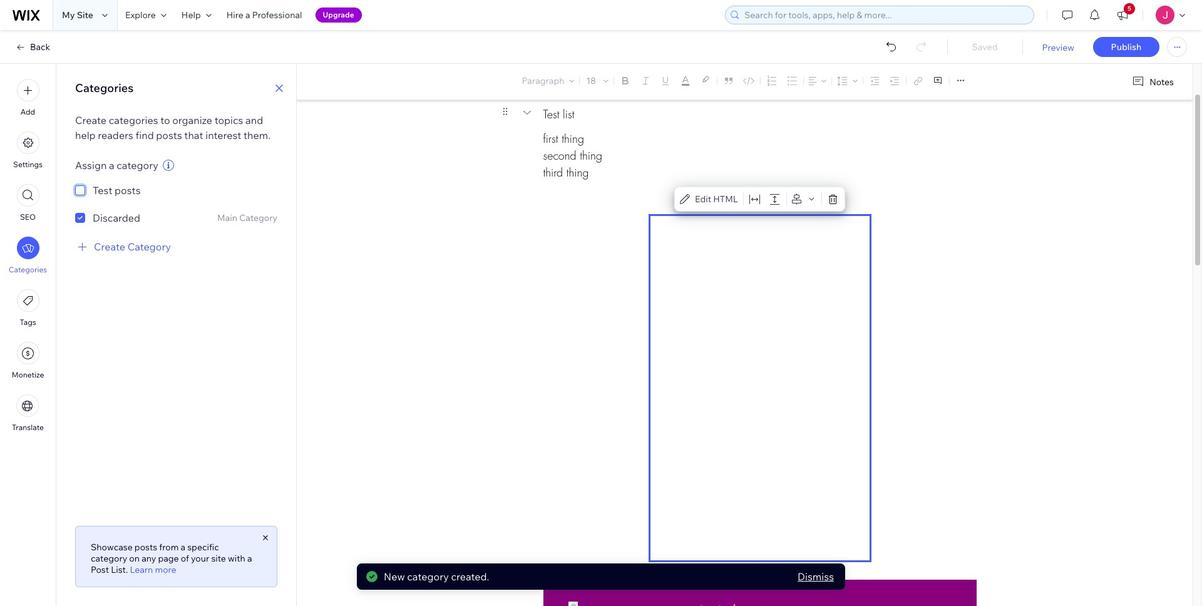 Task type: describe. For each thing, give the bounding box(es) containing it.
help
[[75, 129, 96, 142]]

preview
[[1043, 42, 1075, 53]]

them.
[[244, 129, 271, 142]]

create category button
[[75, 239, 171, 254]]

test list
[[543, 107, 575, 121]]

notes button
[[1128, 73, 1178, 90]]

second
[[543, 148, 577, 163]]

2 vertical spatial category
[[407, 571, 449, 583]]

new category created.
[[384, 571, 490, 583]]

post
[[91, 564, 109, 576]]

menu containing add
[[0, 71, 56, 440]]

a right hire
[[246, 9, 250, 21]]

create categories to organize topics and help readers find posts that interest them.
[[75, 114, 271, 142]]

third
[[543, 165, 563, 180]]

dismiss button
[[798, 569, 834, 584]]

2 vertical spatial thing
[[567, 165, 589, 180]]

1 vertical spatial thing
[[580, 148, 603, 163]]

of
[[181, 553, 189, 564]]

translate
[[12, 423, 44, 432]]

settings
[[13, 160, 43, 169]]

my site
[[62, 9, 93, 21]]

create for create categories to organize topics and help readers find posts that interest them.
[[75, 114, 107, 127]]

showcase posts from a specific category on any page of your site with a post list.
[[91, 542, 252, 576]]

add button
[[17, 79, 39, 117]]

posts inside create categories to organize topics and help readers find posts that interest them.
[[156, 129, 182, 142]]

posts for showcase posts from a specific category on any page of your site with a post list.
[[135, 542, 157, 553]]

tags
[[20, 318, 36, 327]]

5
[[1128, 4, 1132, 13]]

help button
[[174, 0, 219, 30]]

Discarded checkbox
[[75, 210, 140, 226]]

settings button
[[13, 132, 43, 169]]

from
[[159, 542, 179, 553]]

a right from
[[181, 542, 185, 553]]

test for test posts
[[93, 184, 112, 197]]

new
[[384, 571, 405, 583]]

1 horizontal spatial categories
[[75, 81, 134, 95]]

main
[[217, 212, 237, 224]]

hire a professional
[[227, 9, 302, 21]]

hire a professional link
[[219, 0, 310, 30]]

learn
[[130, 564, 153, 576]]

with
[[228, 553, 245, 564]]

categories button
[[9, 237, 47, 274]]

topics
[[215, 114, 243, 127]]

tags button
[[17, 289, 39, 327]]

publish button
[[1094, 37, 1160, 57]]

learn more link
[[130, 564, 176, 576]]

posts for test posts
[[115, 184, 141, 197]]

Search for tools, apps, help & more... field
[[741, 6, 1030, 24]]

test for test list
[[543, 107, 560, 121]]

create for create category
[[94, 241, 125, 253]]

edit
[[695, 194, 712, 205]]

back button
[[15, 41, 50, 53]]

html
[[714, 194, 738, 205]]

category inside showcase posts from a specific category on any page of your site with a post list.
[[91, 553, 127, 564]]

first thing second thing third thing
[[543, 132, 603, 180]]

learn more
[[130, 564, 176, 576]]

interest
[[206, 129, 241, 142]]

create category
[[94, 241, 171, 253]]



Task type: locate. For each thing, give the bounding box(es) containing it.
0 vertical spatial category
[[239, 212, 278, 224]]

assign a category
[[75, 159, 158, 172]]

thing
[[562, 132, 584, 146], [580, 148, 603, 163], [567, 165, 589, 180]]

0 vertical spatial thing
[[562, 132, 584, 146]]

assign
[[75, 159, 107, 172]]

5 button
[[1109, 0, 1137, 30]]

main category
[[217, 212, 278, 224]]

that
[[184, 129, 203, 142]]

explore
[[125, 9, 156, 21]]

alert containing new category created.
[[357, 564, 846, 590]]

1 vertical spatial create
[[94, 241, 125, 253]]

more
[[155, 564, 176, 576]]

test left "list"
[[543, 107, 560, 121]]

categories
[[109, 114, 158, 127]]

thing right third
[[567, 165, 589, 180]]

categories inside menu
[[9, 265, 47, 274]]

discarded
[[93, 212, 140, 224]]

menu
[[0, 71, 56, 440]]

list.
[[111, 564, 128, 576]]

paragraph button
[[520, 72, 577, 90]]

posts up learn
[[135, 542, 157, 553]]

a
[[246, 9, 250, 21], [109, 159, 114, 172], [181, 542, 185, 553], [247, 553, 252, 564]]

0 vertical spatial test
[[543, 107, 560, 121]]

create
[[75, 114, 107, 127], [94, 241, 125, 253]]

on
[[129, 553, 140, 564]]

list
[[563, 107, 575, 121]]

my
[[62, 9, 75, 21]]

category for main category
[[239, 212, 278, 224]]

back
[[30, 41, 50, 53]]

edit html button
[[678, 190, 741, 208]]

find
[[136, 129, 154, 142]]

posts inside "option"
[[115, 184, 141, 197]]

showcase
[[91, 542, 133, 553]]

publish
[[1112, 41, 1142, 53]]

1 vertical spatial test
[[93, 184, 112, 197]]

notes
[[1150, 76, 1175, 87]]

category
[[239, 212, 278, 224], [128, 241, 171, 253]]

1 horizontal spatial test
[[543, 107, 560, 121]]

site
[[77, 9, 93, 21]]

category down discarded
[[128, 241, 171, 253]]

upgrade button
[[315, 8, 362, 23]]

monetize
[[12, 370, 44, 380]]

test posts
[[93, 184, 141, 197]]

thing right second
[[580, 148, 603, 163]]

category down find
[[117, 159, 158, 172]]

seo button
[[17, 184, 39, 222]]

readers
[[98, 129, 133, 142]]

0 vertical spatial posts
[[156, 129, 182, 142]]

0 vertical spatial categories
[[75, 81, 134, 95]]

0 horizontal spatial category
[[128, 241, 171, 253]]

posts inside showcase posts from a specific category on any page of your site with a post list.
[[135, 542, 157, 553]]

thing up second
[[562, 132, 584, 146]]

paragraph
[[522, 75, 565, 86]]

Test posts checkbox
[[75, 183, 141, 198]]

professional
[[252, 9, 302, 21]]

category left "on"
[[91, 553, 127, 564]]

posts down assign a category
[[115, 184, 141, 197]]

create down discarded option in the top left of the page
[[94, 241, 125, 253]]

your
[[191, 553, 209, 564]]

preview button
[[1043, 42, 1075, 53]]

created.
[[451, 571, 490, 583]]

create up help
[[75, 114, 107, 127]]

categories up tags button
[[9, 265, 47, 274]]

create inside button
[[94, 241, 125, 253]]

any
[[142, 553, 156, 564]]

first
[[543, 132, 559, 146]]

test inside test posts "option"
[[93, 184, 112, 197]]

0 vertical spatial category
[[117, 159, 158, 172]]

help
[[182, 9, 201, 21]]

1 horizontal spatial category
[[239, 212, 278, 224]]

posts down to
[[156, 129, 182, 142]]

1 vertical spatial posts
[[115, 184, 141, 197]]

a right "with"
[[247, 553, 252, 564]]

site
[[211, 553, 226, 564]]

category right new
[[407, 571, 449, 583]]

and
[[246, 114, 263, 127]]

test
[[543, 107, 560, 121], [93, 184, 112, 197]]

organize
[[172, 114, 212, 127]]

categories up 'categories'
[[75, 81, 134, 95]]

alert
[[357, 564, 846, 590]]

hire
[[227, 9, 244, 21]]

category right main in the top of the page
[[239, 212, 278, 224]]

translate button
[[12, 395, 44, 432]]

category for create category
[[128, 241, 171, 253]]

1 vertical spatial category
[[128, 241, 171, 253]]

categories
[[75, 81, 134, 95], [9, 265, 47, 274]]

1 vertical spatial category
[[91, 553, 127, 564]]

2 vertical spatial posts
[[135, 542, 157, 553]]

create inside create categories to organize topics and help readers find posts that interest them.
[[75, 114, 107, 127]]

upgrade
[[323, 10, 354, 19]]

1 vertical spatial categories
[[9, 265, 47, 274]]

a right the assign
[[109, 159, 114, 172]]

posts
[[156, 129, 182, 142], [115, 184, 141, 197], [135, 542, 157, 553]]

to
[[160, 114, 170, 127]]

0 vertical spatial create
[[75, 114, 107, 127]]

category inside button
[[128, 241, 171, 253]]

monetize button
[[12, 342, 44, 380]]

seo
[[20, 212, 36, 222]]

0 horizontal spatial test
[[93, 184, 112, 197]]

0 horizontal spatial categories
[[9, 265, 47, 274]]

category
[[117, 159, 158, 172], [91, 553, 127, 564], [407, 571, 449, 583]]

add
[[21, 107, 35, 117]]

edit html
[[695, 194, 738, 205]]

specific
[[187, 542, 219, 553]]

test down the assign
[[93, 184, 112, 197]]

page
[[158, 553, 179, 564]]

dismiss
[[798, 571, 834, 583]]



Task type: vqa. For each thing, say whether or not it's contained in the screenshot.
the bottom category
yes



